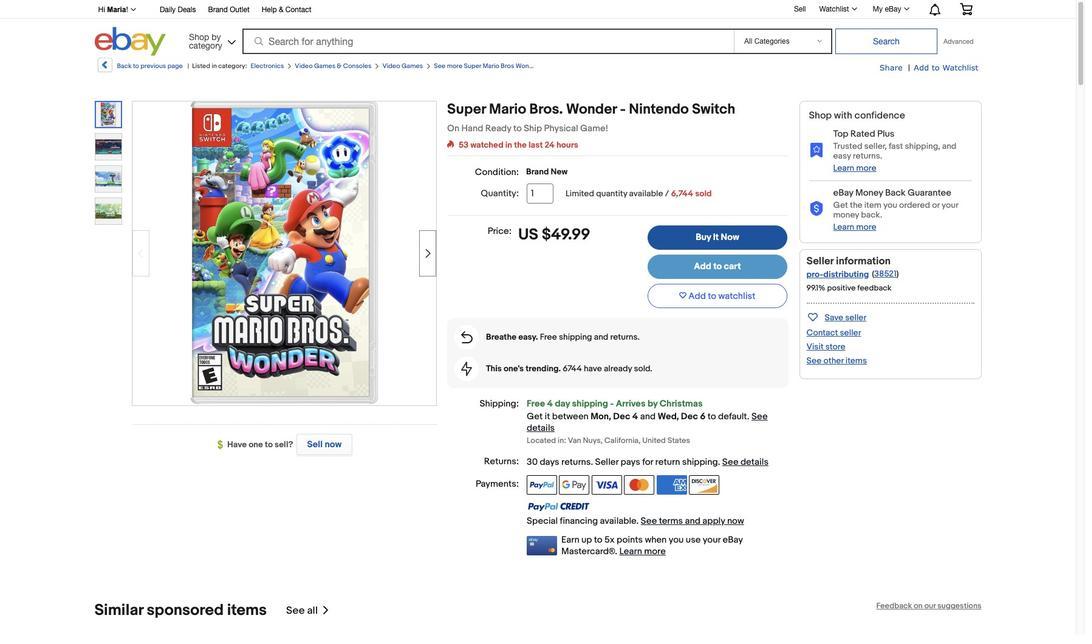 Task type: describe. For each thing, give the bounding box(es) containing it.
sell for sell now
[[307, 439, 323, 450]]

hours
[[557, 140, 579, 150]]

ordered
[[900, 200, 931, 210]]

see down default
[[723, 457, 739, 468]]

buy
[[696, 232, 712, 243]]

now
[[721, 232, 740, 243]]

watchlist inside account navigation
[[820, 5, 850, 13]]

see right video games link
[[434, 62, 446, 70]]

pays
[[621, 457, 641, 468]]

united
[[643, 436, 666, 446]]

learn inside the top rated plus trusted seller, fast shipping, and easy returns. learn more
[[834, 163, 855, 173]]

ebay inside account navigation
[[885, 5, 902, 13]]

return
[[656, 457, 680, 468]]

to left previous
[[133, 62, 139, 70]]

ready
[[486, 123, 512, 134]]

you inside the ebay money back guarantee get the item you ordered or your money back. learn more
[[884, 200, 898, 210]]

more inside the ebay money back guarantee get the item you ordered or your money back. learn more
[[857, 222, 877, 232]]

items inside 'contact seller visit store see other items'
[[846, 356, 867, 366]]

rated
[[851, 128, 876, 140]]

on
[[914, 601, 923, 611]]

0 vertical spatial see details link
[[527, 411, 768, 434]]

see inside the see details
[[752, 411, 768, 422]]

special financing available. see terms and apply now
[[527, 515, 745, 527]]

0 vertical spatial 4
[[547, 398, 553, 410]]

returns. inside the us $49.99 main content
[[611, 332, 640, 342]]

1 horizontal spatial |
[[909, 63, 911, 73]]

shipping for -
[[572, 398, 608, 410]]

watchlist inside share | add to watchlist
[[943, 63, 979, 72]]

& inside account navigation
[[279, 5, 284, 14]]

0 horizontal spatial |
[[188, 62, 189, 70]]

and inside the top rated plus trusted seller, fast shipping, and easy returns. learn more
[[943, 141, 957, 151]]

trusted
[[834, 141, 863, 151]]

located
[[527, 436, 556, 446]]

see more super mario bros wonder - nintendo switch link
[[434, 62, 593, 70]]

games for video games
[[402, 62, 423, 70]]

your inside the ebay money back guarantee get the item you ordered or your money back. learn more
[[942, 200, 959, 210]]

mario inside super mario bros. wonder - nintendo switch on hand ready to ship physical game!
[[489, 101, 526, 118]]

money
[[856, 187, 884, 199]]

learn inside the ebay money back guarantee get the item you ordered or your money back. learn more
[[834, 222, 855, 232]]

picture 1 of 4 image
[[96, 102, 121, 127]]

feedback on our suggestions
[[877, 601, 982, 611]]

with details__icon image for this one's trending.
[[461, 362, 472, 376]]

see inside 'contact seller visit store see other items'
[[807, 356, 822, 366]]

american express image
[[657, 475, 687, 495]]

brand new
[[526, 167, 568, 177]]

picture 3 of 4 image
[[95, 166, 121, 192]]

breathe
[[486, 332, 517, 342]]

0 vertical spatial super
[[464, 62, 482, 70]]

contact seller link
[[807, 328, 862, 338]]

1 vertical spatial see details link
[[723, 457, 769, 468]]

hi
[[98, 5, 105, 14]]

paypal image
[[527, 475, 557, 495]]

sell link
[[789, 5, 812, 13]]

wonder inside super mario bros. wonder - nintendo switch on hand ready to ship physical game!
[[566, 101, 617, 118]]

seller information pro-distributing ( 38521 ) 99.1% positive feedback
[[807, 255, 899, 293]]

see more super mario bros wonder - nintendo switch
[[434, 62, 593, 70]]

add to cart link
[[648, 255, 788, 279]]

price:
[[488, 226, 512, 237]]

ebay inside earn up to 5x points when you use your ebay mastercard®.
[[723, 534, 743, 546]]

shop with confidence
[[809, 110, 906, 122]]

condition:
[[475, 167, 519, 178]]

master card image
[[624, 475, 655, 495]]

)
[[897, 269, 899, 279]]

1 dec from the left
[[614, 411, 631, 422]]

breathe easy. free shipping and returns.
[[486, 332, 640, 342]]

38521 link
[[875, 269, 897, 279]]

brand for brand outlet
[[208, 5, 228, 14]]

back to previous page
[[117, 62, 183, 70]]

nuys,
[[583, 436, 603, 446]]

38521
[[875, 269, 897, 279]]

see other items link
[[807, 356, 867, 366]]

1 vertical spatial details
[[741, 457, 769, 468]]

maria
[[107, 5, 126, 14]]

and up use
[[685, 515, 701, 527]]

watchlist
[[719, 290, 756, 302]]

contact inside help & contact link
[[286, 5, 312, 14]]

account navigation
[[91, 0, 982, 19]]

sell now
[[307, 439, 342, 450]]

cart
[[724, 261, 741, 272]]

pro-
[[807, 269, 824, 280]]

located in: van nuys, california, united states
[[527, 436, 691, 446]]

earn
[[562, 534, 580, 546]]

outlet
[[230, 5, 250, 14]]

seller for contact
[[840, 328, 862, 338]]

trending.
[[526, 364, 561, 374]]

and up have
[[594, 332, 609, 342]]

1 horizontal spatial &
[[337, 62, 342, 70]]

24
[[545, 140, 555, 150]]

!
[[126, 5, 128, 14]]

to right 6
[[708, 411, 716, 422]]

daily deals link
[[160, 4, 196, 17]]

the inside main content
[[514, 140, 527, 150]]

video for video games
[[383, 62, 400, 70]]

dollar sign image
[[218, 440, 227, 450]]

picture 2 of 4 image
[[95, 134, 121, 160]]

to inside earn up to 5x points when you use your ebay mastercard®.
[[594, 534, 603, 546]]

us $49.99
[[519, 226, 591, 244]]

none submit inside shop by category banner
[[836, 29, 938, 54]]

have one to sell?
[[227, 439, 293, 450]]

more down search for anything text box
[[447, 62, 463, 70]]

christmas
[[660, 398, 703, 410]]

Search for anything text field
[[244, 30, 732, 53]]

apply
[[703, 515, 726, 527]]

arrives
[[616, 398, 646, 410]]

sold.
[[634, 364, 653, 374]]

buy it now
[[696, 232, 740, 243]]

bros.
[[530, 101, 563, 118]]

electronics
[[251, 62, 284, 70]]

discover image
[[689, 475, 720, 495]]

suggestions
[[938, 601, 982, 611]]

california,
[[605, 436, 641, 446]]

payments:
[[476, 478, 519, 490]]

ebay mastercard image
[[527, 536, 557, 556]]

game!
[[580, 123, 609, 134]]

the inside the ebay money back guarantee get the item you ordered or your money back. learn more
[[850, 200, 863, 210]]

wed,
[[658, 411, 679, 422]]

my
[[873, 5, 883, 13]]

advanced link
[[938, 29, 980, 53]]

mon,
[[591, 411, 612, 422]]

0 vertical spatial nintendo
[[544, 62, 572, 70]]

save seller button
[[807, 310, 867, 324]]

$49.99
[[542, 226, 591, 244]]

shop for shop with confidence
[[809, 110, 832, 122]]

1 horizontal spatial .
[[718, 457, 721, 468]]

seller,
[[865, 141, 887, 151]]

See all text field
[[286, 605, 318, 617]]

shop by category banner
[[91, 0, 982, 59]]

shop for shop by category
[[189, 32, 209, 42]]

contact seller visit store see other items
[[807, 328, 867, 366]]

now inside the us $49.99 main content
[[728, 515, 745, 527]]

0 vertical spatial -
[[540, 62, 543, 70]]

get it between mon, dec 4 and wed, dec 6 to default .
[[527, 411, 752, 422]]

google pay image
[[560, 475, 590, 495]]

back to previous page link
[[96, 58, 183, 77]]

learn inside the us $49.99 main content
[[620, 546, 642, 557]]

returns. inside the top rated plus trusted seller, fast shipping, and easy returns. learn more
[[853, 151, 883, 161]]

deals
[[178, 5, 196, 14]]

0 vertical spatial now
[[325, 439, 342, 450]]

in for watched
[[506, 140, 512, 150]]

video games link
[[383, 62, 423, 70]]

with details__icon image for ebay money back guarantee
[[809, 201, 824, 216]]

with
[[834, 110, 853, 122]]

to left the cart
[[714, 261, 722, 272]]

have
[[584, 364, 602, 374]]

states
[[668, 436, 691, 446]]

your shopping cart image
[[960, 3, 974, 15]]

guarantee
[[908, 187, 952, 199]]

it
[[714, 232, 719, 243]]

seller inside seller information pro-distributing ( 38521 ) 99.1% positive feedback
[[807, 255, 834, 267]]

0 vertical spatial free
[[540, 332, 557, 342]]

consoles
[[343, 62, 372, 70]]

save
[[825, 312, 844, 323]]

get inside the ebay money back guarantee get the item you ordered or your money back. learn more
[[834, 200, 848, 210]]

feedback
[[877, 601, 912, 611]]

ebay money back guarantee get the item you ordered or your money back. learn more
[[834, 187, 959, 232]]

more inside the us $49.99 main content
[[645, 546, 666, 557]]

my ebay
[[873, 5, 902, 13]]

share
[[880, 63, 903, 72]]

add for add to watchlist
[[689, 290, 706, 302]]



Task type: locate. For each thing, give the bounding box(es) containing it.
with details__icon image for breathe easy.
[[461, 331, 473, 343]]

with details__icon image left "money"
[[809, 201, 824, 216]]

sell right sell?
[[307, 439, 323, 450]]

1 vertical spatial items
[[227, 601, 267, 620]]

see terms and apply now link
[[641, 515, 745, 527]]

by up get it between mon, dec 4 and wed, dec 6 to default .
[[648, 398, 658, 410]]

dec down free 4 day shipping - arrives by christmas
[[614, 411, 631, 422]]

2 games from the left
[[402, 62, 423, 70]]

back left previous
[[117, 62, 132, 70]]

1 horizontal spatial dec
[[681, 411, 698, 422]]

help & contact link
[[262, 4, 312, 17]]

add
[[914, 63, 930, 72], [694, 261, 712, 272], [689, 290, 706, 302]]

see details link down default
[[723, 457, 769, 468]]

53
[[459, 140, 469, 150]]

up
[[582, 534, 592, 546]]

free right easy. on the bottom left of page
[[540, 332, 557, 342]]

learn more link for rated
[[834, 163, 877, 173]]

1 vertical spatial get
[[527, 411, 543, 422]]

nintendo inside super mario bros. wonder - nintendo switch on hand ready to ship physical game!
[[629, 101, 689, 118]]

one's
[[504, 364, 524, 374]]

shipping,
[[905, 141, 941, 151]]

1 horizontal spatial watchlist
[[943, 63, 979, 72]]

learn down "money"
[[834, 222, 855, 232]]

learn more link down "money"
[[834, 222, 877, 232]]

0 vertical spatial learn more link
[[834, 163, 877, 173]]

0 horizontal spatial get
[[527, 411, 543, 422]]

video games
[[383, 62, 423, 70]]

super mario bros. wonder - nintendo switch on hand ready to ship physical game!
[[447, 101, 736, 134]]

brand inside account navigation
[[208, 5, 228, 14]]

get left 'it'
[[527, 411, 543, 422]]

your inside earn up to 5x points when you use your ebay mastercard®.
[[703, 534, 721, 546]]

limited
[[566, 188, 595, 199]]

- for shipping
[[610, 398, 614, 410]]

1 horizontal spatial your
[[942, 200, 959, 210]]

to
[[133, 62, 139, 70], [932, 63, 940, 72], [514, 123, 522, 134], [714, 261, 722, 272], [708, 290, 717, 302], [708, 411, 716, 422], [265, 439, 273, 450], [594, 534, 603, 546]]

0 horizontal spatial .
[[591, 457, 593, 468]]

0 horizontal spatial dec
[[614, 411, 631, 422]]

0 vertical spatial watchlist
[[820, 5, 850, 13]]

0 horizontal spatial now
[[325, 439, 342, 450]]

wonder right bros
[[516, 62, 539, 70]]

1 vertical spatial sell
[[307, 439, 323, 450]]

days
[[540, 457, 560, 468]]

1 vertical spatial 4
[[633, 411, 638, 422]]

4
[[547, 398, 553, 410], [633, 411, 638, 422]]

. down nuys,
[[591, 457, 593, 468]]

your right use
[[703, 534, 721, 546]]

1 vertical spatial mario
[[489, 101, 526, 118]]

2 horizontal spatial ebay
[[885, 5, 902, 13]]

get
[[834, 200, 848, 210], [527, 411, 543, 422]]

2 horizontal spatial -
[[620, 101, 626, 118]]

2 vertical spatial -
[[610, 398, 614, 410]]

brand outlet
[[208, 5, 250, 14]]

terms
[[659, 515, 683, 527]]

confidence
[[855, 110, 906, 122]]

with details__icon image left 'this'
[[461, 362, 472, 376]]

when
[[645, 534, 667, 546]]

1 vertical spatial ebay
[[834, 187, 854, 199]]

- for wonder
[[620, 101, 626, 118]]

1 vertical spatial nintendo
[[629, 101, 689, 118]]

1 horizontal spatial by
[[648, 398, 658, 410]]

nintendo
[[544, 62, 572, 70], [629, 101, 689, 118]]

money
[[834, 210, 860, 220]]

to left 5x
[[594, 534, 603, 546]]

1 vertical spatial add
[[694, 261, 712, 272]]

6744
[[563, 364, 582, 374]]

or
[[933, 200, 940, 210]]

available
[[629, 188, 663, 199]]

learn more link down the special financing available. see terms and apply now
[[620, 546, 666, 557]]

add inside share | add to watchlist
[[914, 63, 930, 72]]

shipping:
[[480, 398, 519, 410]]

paypal credit image
[[527, 502, 590, 512]]

bros
[[501, 62, 514, 70]]

category:
[[218, 62, 247, 70]]

see up when
[[641, 515, 657, 527]]

1 horizontal spatial brand
[[526, 167, 549, 177]]

this
[[486, 364, 502, 374]]

sell
[[794, 5, 806, 13], [307, 439, 323, 450]]

sell inside account navigation
[[794, 5, 806, 13]]

1 horizontal spatial sell
[[794, 5, 806, 13]]

learn more link down easy
[[834, 163, 877, 173]]

super mario bros. wonder - nintendo switch - picture 1 of 4 image
[[132, 100, 436, 404]]

0 horizontal spatial seller
[[595, 457, 619, 468]]

returns. up already
[[611, 332, 640, 342]]

| right share button
[[909, 63, 911, 73]]

games right consoles
[[402, 62, 423, 70]]

contact up visit store link
[[807, 328, 839, 338]]

top rated plus trusted seller, fast shipping, and easy returns. learn more
[[834, 128, 957, 173]]

van
[[568, 436, 582, 446]]

0 horizontal spatial -
[[540, 62, 543, 70]]

0 horizontal spatial 4
[[547, 398, 553, 410]]

items left see all
[[227, 601, 267, 620]]

more right points at the bottom right
[[645, 546, 666, 557]]

get inside the us $49.99 main content
[[527, 411, 543, 422]]

in inside the us $49.99 main content
[[506, 140, 512, 150]]

us $49.99 main content
[[447, 101, 789, 557]]

see all
[[286, 605, 318, 617]]

in for listed
[[212, 62, 217, 70]]

seller down the located in: van nuys, california, united states
[[595, 457, 619, 468]]

super inside super mario bros. wonder - nintendo switch on hand ready to ship physical game!
[[447, 101, 486, 118]]

quantity:
[[481, 188, 519, 199]]

add to cart
[[694, 261, 741, 272]]

1 vertical spatial wonder
[[566, 101, 617, 118]]

mario left bros
[[483, 62, 500, 70]]

video games & consoles
[[295, 62, 372, 70]]

visa image
[[592, 475, 622, 495]]

in down ready
[[506, 140, 512, 150]]

0 vertical spatial by
[[212, 32, 221, 42]]

visit store link
[[807, 342, 846, 352]]

/
[[665, 188, 669, 199]]

1 vertical spatial your
[[703, 534, 721, 546]]

add to watchlist
[[689, 290, 756, 302]]

seller down save seller on the right of page
[[840, 328, 862, 338]]

shop left with
[[809, 110, 832, 122]]

1 horizontal spatial video
[[383, 62, 400, 70]]

page
[[168, 62, 183, 70]]

1 vertical spatial now
[[728, 515, 745, 527]]

shipping for and
[[559, 332, 592, 342]]

back up ordered
[[886, 187, 906, 199]]

1 horizontal spatial the
[[850, 200, 863, 210]]

with details__icon image left breathe
[[461, 331, 473, 343]]

6
[[700, 411, 706, 422]]

dec left 6
[[681, 411, 698, 422]]

1 vertical spatial returns.
[[611, 332, 640, 342]]

sell left watchlist link
[[794, 5, 806, 13]]

1 vertical spatial learn more link
[[834, 222, 877, 232]]

add down buy
[[694, 261, 712, 272]]

ebay right my
[[885, 5, 902, 13]]

see left "all"
[[286, 605, 305, 617]]

None submit
[[836, 29, 938, 54]]

seller inside 'contact seller visit store see other items'
[[840, 328, 862, 338]]

4 left day
[[547, 398, 553, 410]]

now right sell?
[[325, 439, 342, 450]]

1 horizontal spatial games
[[402, 62, 423, 70]]

mastercard®.
[[562, 546, 618, 557]]

with details__icon image for top rated plus
[[809, 142, 824, 157]]

to inside button
[[708, 290, 717, 302]]

you right item on the right of the page
[[884, 200, 898, 210]]

in:
[[558, 436, 566, 446]]

by inside the us $49.99 main content
[[648, 398, 658, 410]]

0 horizontal spatial you
[[669, 534, 684, 546]]

1 horizontal spatial contact
[[807, 328, 839, 338]]

items
[[846, 356, 867, 366], [227, 601, 267, 620]]

daily deals
[[160, 5, 196, 14]]

see
[[434, 62, 446, 70], [807, 356, 822, 366], [752, 411, 768, 422], [723, 457, 739, 468], [641, 515, 657, 527], [286, 605, 305, 617]]

new
[[551, 167, 568, 177]]

shipping up mon,
[[572, 398, 608, 410]]

advanced
[[944, 38, 974, 45]]

1 horizontal spatial -
[[610, 398, 614, 410]]

to inside super mario bros. wonder - nintendo switch on hand ready to ship physical game!
[[514, 123, 522, 134]]

2 vertical spatial ebay
[[723, 534, 743, 546]]

ebay down "apply"
[[723, 534, 743, 546]]

ebay inside the ebay money back guarantee get the item you ordered or your money back. learn more
[[834, 187, 854, 199]]

save seller
[[825, 312, 867, 323]]

hand
[[462, 123, 484, 134]]

sell for sell
[[794, 5, 806, 13]]

fast
[[889, 141, 904, 151]]

0 vertical spatial you
[[884, 200, 898, 210]]

switch inside super mario bros. wonder - nintendo switch on hand ready to ship physical game!
[[692, 101, 736, 118]]

0 vertical spatial contact
[[286, 5, 312, 14]]

1 horizontal spatial you
[[884, 200, 898, 210]]

2 video from the left
[[383, 62, 400, 70]]

2 vertical spatial learn more link
[[620, 546, 666, 557]]

shop up "listed"
[[189, 32, 209, 42]]

0 vertical spatial details
[[527, 422, 555, 434]]

games left consoles
[[314, 62, 336, 70]]

brand inside the us $49.99 main content
[[526, 167, 549, 177]]

returns. down rated
[[853, 151, 883, 161]]

video right consoles
[[383, 62, 400, 70]]

special
[[527, 515, 558, 527]]

1 horizontal spatial 4
[[633, 411, 638, 422]]

0 horizontal spatial games
[[314, 62, 336, 70]]

2 horizontal spatial .
[[748, 411, 750, 422]]

ebay
[[885, 5, 902, 13], [834, 187, 854, 199], [723, 534, 743, 546]]

0 vertical spatial items
[[846, 356, 867, 366]]

2 dec from the left
[[681, 411, 698, 422]]

0 vertical spatial switch
[[573, 62, 593, 70]]

1 vertical spatial watchlist
[[943, 63, 979, 72]]

contact inside 'contact seller visit store see other items'
[[807, 328, 839, 338]]

0 horizontal spatial &
[[279, 5, 284, 14]]

learn right 5x
[[620, 546, 642, 557]]

0 vertical spatial back
[[117, 62, 132, 70]]

add for add to cart
[[694, 261, 712, 272]]

| left "listed"
[[188, 62, 189, 70]]

games for video games & consoles
[[314, 62, 336, 70]]

limited quantity available / 6,744 sold
[[566, 188, 712, 199]]

seller up pro-
[[807, 255, 834, 267]]

wonder up the game!
[[566, 101, 617, 118]]

0 horizontal spatial items
[[227, 601, 267, 620]]

1 vertical spatial by
[[648, 398, 658, 410]]

1 vertical spatial back
[[886, 187, 906, 199]]

shipping up the 6744
[[559, 332, 592, 342]]

0 horizontal spatial ebay
[[723, 534, 743, 546]]

4 down "arrives"
[[633, 411, 638, 422]]

0 vertical spatial sell
[[794, 5, 806, 13]]

help
[[262, 5, 277, 14]]

items right other
[[846, 356, 867, 366]]

1 vertical spatial free
[[527, 398, 545, 410]]

1 vertical spatial switch
[[692, 101, 736, 118]]

get left item on the right of the page
[[834, 200, 848, 210]]

0 vertical spatial &
[[279, 5, 284, 14]]

. right 6
[[748, 411, 750, 422]]

seller inside button
[[846, 312, 867, 323]]

video right electronics
[[295, 62, 313, 70]]

now right "apply"
[[728, 515, 745, 527]]

shop by category
[[189, 32, 222, 50]]

sold
[[695, 188, 712, 199]]

seller for save
[[846, 312, 867, 323]]

with details__icon image
[[809, 142, 824, 157], [809, 201, 824, 216], [461, 331, 473, 343], [461, 362, 472, 376]]

0 horizontal spatial video
[[295, 62, 313, 70]]

financing
[[560, 515, 598, 527]]

& right the help
[[279, 5, 284, 14]]

more inside the top rated plus trusted seller, fast shipping, and easy returns. learn more
[[857, 163, 877, 173]]

returns:
[[484, 456, 519, 467]]

to right one
[[265, 439, 273, 450]]

wonder
[[516, 62, 539, 70], [566, 101, 617, 118]]

see right default
[[752, 411, 768, 422]]

back
[[117, 62, 132, 70], [886, 187, 906, 199]]

0 horizontal spatial brand
[[208, 5, 228, 14]]

category
[[189, 40, 222, 50]]

and left wed,
[[641, 411, 656, 422]]

free
[[540, 332, 557, 342], [527, 398, 545, 410]]

0 vertical spatial ebay
[[885, 5, 902, 13]]

you inside earn up to 5x points when you use your ebay mastercard®.
[[669, 534, 684, 546]]

daily
[[160, 5, 176, 14]]

super up hand on the left of page
[[447, 101, 486, 118]]

to left watchlist
[[708, 290, 717, 302]]

in right "listed"
[[212, 62, 217, 70]]

your right "or"
[[942, 200, 959, 210]]

0 vertical spatial shipping
[[559, 332, 592, 342]]

& left consoles
[[337, 62, 342, 70]]

1 vertical spatial &
[[337, 62, 342, 70]]

to inside share | add to watchlist
[[932, 63, 940, 72]]

0 horizontal spatial wonder
[[516, 62, 539, 70]]

the left last
[[514, 140, 527, 150]]

and right shipping,
[[943, 141, 957, 151]]

30
[[527, 457, 538, 468]]

0 vertical spatial your
[[942, 200, 959, 210]]

shop inside shop by category
[[189, 32, 209, 42]]

add right share
[[914, 63, 930, 72]]

0 horizontal spatial the
[[514, 140, 527, 150]]

see all link
[[286, 601, 330, 620]]

details
[[527, 422, 555, 434], [741, 457, 769, 468]]

by
[[212, 32, 221, 42], [648, 398, 658, 410]]

0 horizontal spatial in
[[212, 62, 217, 70]]

video for video games & consoles
[[295, 62, 313, 70]]

0 horizontal spatial details
[[527, 422, 555, 434]]

watchlist right sell 'link'
[[820, 5, 850, 13]]

1 horizontal spatial wonder
[[566, 101, 617, 118]]

see down visit
[[807, 356, 822, 366]]

brand for brand new
[[526, 167, 549, 177]]

to down advanced 'link'
[[932, 63, 940, 72]]

learn more link for money
[[834, 222, 877, 232]]

item
[[865, 200, 882, 210]]

picture 4 of 4 image
[[95, 198, 121, 224]]

to left ship
[[514, 123, 522, 134]]

2 vertical spatial shipping
[[683, 457, 718, 468]]

and
[[943, 141, 957, 151], [594, 332, 609, 342], [641, 411, 656, 422], [685, 515, 701, 527]]

1 vertical spatial -
[[620, 101, 626, 118]]

add down add to cart link
[[689, 290, 706, 302]]

brand left new
[[526, 167, 549, 177]]

day
[[555, 398, 570, 410]]

add inside button
[[689, 290, 706, 302]]

1 vertical spatial seller
[[595, 457, 619, 468]]

53 watched in the last 24 hours
[[459, 140, 579, 150]]

distributing
[[824, 269, 869, 280]]

1 vertical spatial brand
[[526, 167, 549, 177]]

0 horizontal spatial back
[[117, 62, 132, 70]]

the left item on the right of the page
[[850, 200, 863, 210]]

you left use
[[669, 534, 684, 546]]

1 video from the left
[[295, 62, 313, 70]]

watchlist down advanced
[[943, 63, 979, 72]]

seller right save on the right of the page
[[846, 312, 867, 323]]

1 horizontal spatial now
[[728, 515, 745, 527]]

- inside super mario bros. wonder - nintendo switch on hand ready to ship physical game!
[[620, 101, 626, 118]]

see details link up united at the right bottom of the page
[[527, 411, 768, 434]]

1 vertical spatial learn
[[834, 222, 855, 232]]

information
[[836, 255, 891, 267]]

back inside the ebay money back guarantee get the item you ordered or your money back. learn more
[[886, 187, 906, 199]]

0 vertical spatial add
[[914, 63, 930, 72]]

seller inside the us $49.99 main content
[[595, 457, 619, 468]]

physical
[[544, 123, 578, 134]]

. up discover image
[[718, 457, 721, 468]]

by up | listed in category: on the top left
[[212, 32, 221, 42]]

30 days returns . seller pays for return shipping . see details
[[527, 457, 769, 468]]

free up 'it'
[[527, 398, 545, 410]]

watchlist link
[[813, 2, 863, 16]]

feedback on our suggestions link
[[877, 601, 982, 611]]

more down seller,
[[857, 163, 877, 173]]

details inside the see details
[[527, 422, 555, 434]]

0 vertical spatial seller
[[846, 312, 867, 323]]

by inside shop by category
[[212, 32, 221, 42]]

1 horizontal spatial items
[[846, 356, 867, 366]]

0 horizontal spatial switch
[[573, 62, 593, 70]]

0 vertical spatial mario
[[483, 62, 500, 70]]

1 horizontal spatial shop
[[809, 110, 832, 122]]

1 vertical spatial the
[[850, 200, 863, 210]]

details up located
[[527, 422, 555, 434]]

learn down easy
[[834, 163, 855, 173]]

super down search for anything text box
[[464, 62, 482, 70]]

0 vertical spatial brand
[[208, 5, 228, 14]]

help & contact
[[262, 5, 312, 14]]

brand left outlet
[[208, 5, 228, 14]]

mario up ready
[[489, 101, 526, 118]]

feedback
[[858, 283, 892, 293]]

1 vertical spatial you
[[669, 534, 684, 546]]

0 vertical spatial seller
[[807, 255, 834, 267]]

contact right the help
[[286, 5, 312, 14]]

the
[[514, 140, 527, 150], [850, 200, 863, 210]]

ebay up "money"
[[834, 187, 854, 199]]

0 horizontal spatial your
[[703, 534, 721, 546]]

1 horizontal spatial ebay
[[834, 187, 854, 199]]

0 horizontal spatial contact
[[286, 5, 312, 14]]

shipping up discover image
[[683, 457, 718, 468]]

Quantity: text field
[[527, 184, 554, 204]]

1 games from the left
[[314, 62, 336, 70]]

with details__icon image left easy
[[809, 142, 824, 157]]

0 horizontal spatial shop
[[189, 32, 209, 42]]



Task type: vqa. For each thing, say whether or not it's contained in the screenshot.
suggestions
yes



